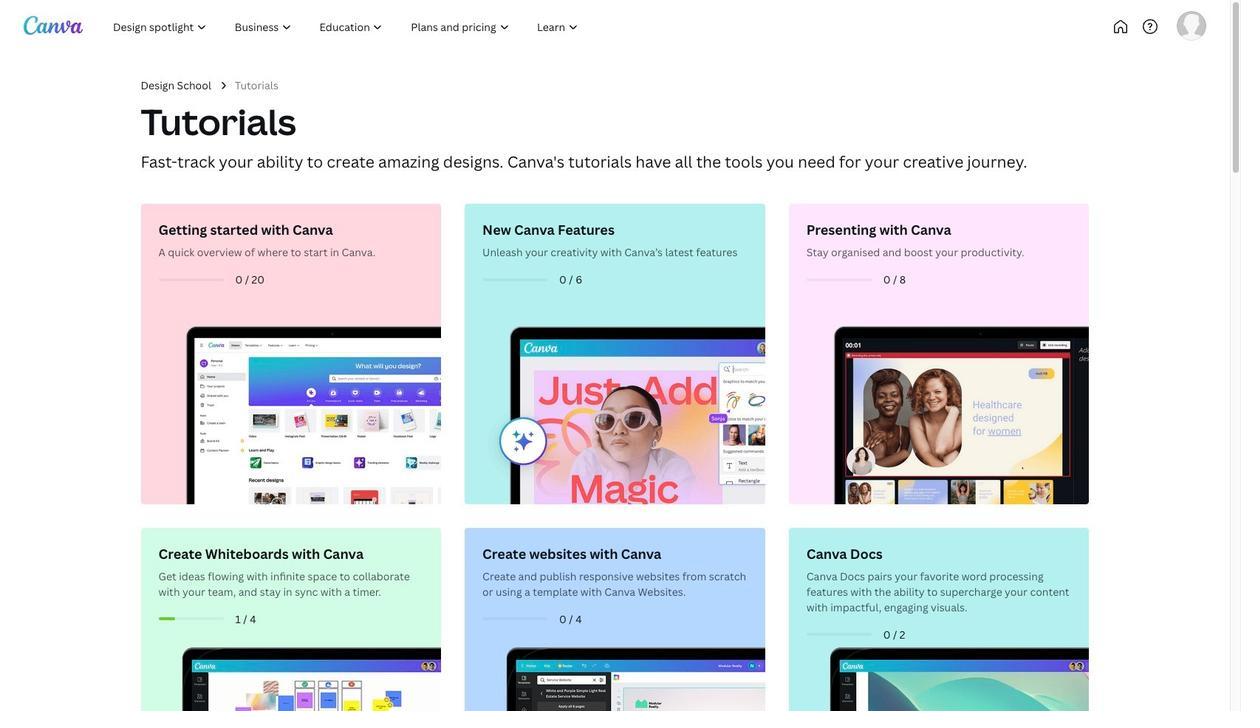 Task type: locate. For each thing, give the bounding box(es) containing it.
tutorials whiteboards image
[[146, 646, 441, 712]]

tutorials docs image
[[794, 646, 1090, 712]]

top level navigation element
[[101, 12, 641, 41]]

tutorials getting started image
[[146, 209, 441, 504]]

tutorials new features image
[[470, 209, 766, 504]]



Task type: vqa. For each thing, say whether or not it's contained in the screenshot.
Create websites with Canva image
yes



Task type: describe. For each thing, give the bounding box(es) containing it.
tutorials folders image
[[794, 209, 1090, 504]]

create websites with canva image
[[470, 646, 766, 712]]



